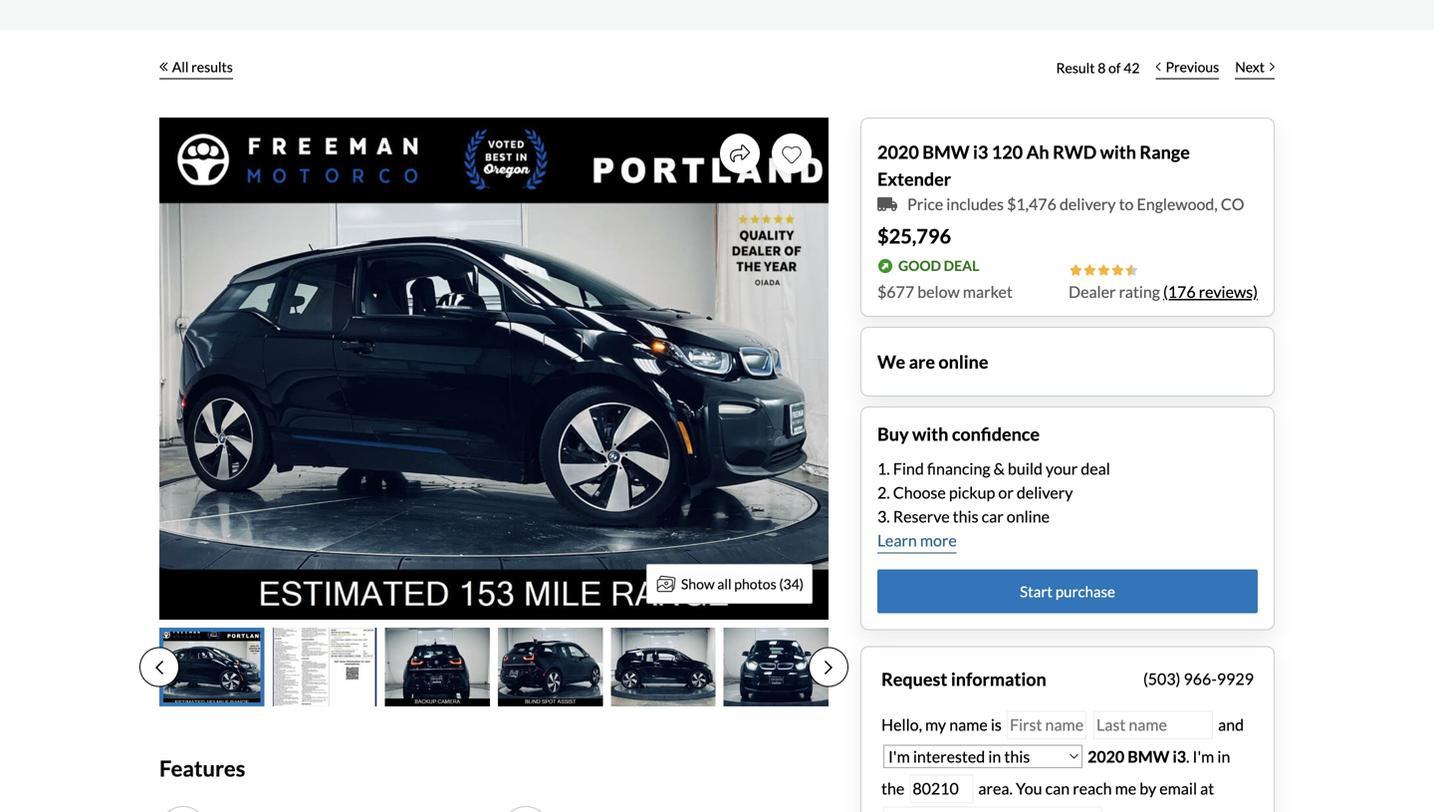Task type: vqa. For each thing, say whether or not it's contained in the screenshot.
'area.'
yes



Task type: locate. For each thing, give the bounding box(es) containing it.
can
[[1046, 779, 1070, 798]]

result 8 of 42
[[1057, 59, 1140, 76]]

prev page image
[[155, 659, 163, 675]]

i'm
[[1193, 747, 1215, 766]]

966-
[[1184, 669, 1217, 689]]

i3 left the i'm
[[1173, 747, 1187, 766]]

1 horizontal spatial online
[[1007, 507, 1050, 526]]

2020 up area. you can reach me by email at
[[1088, 747, 1125, 766]]

0 horizontal spatial with
[[913, 423, 949, 445]]

this
[[953, 507, 979, 526]]

to
[[1119, 194, 1134, 214]]

1 vertical spatial i3
[[1173, 747, 1187, 766]]

i3
[[973, 141, 989, 163], [1173, 747, 1187, 766]]

me
[[1115, 779, 1137, 798]]

Email address email field
[[884, 807, 1103, 812]]

we are online
[[878, 351, 989, 373]]

area. you can reach me by email at
[[976, 779, 1215, 798]]

view vehicle photo 4 image
[[498, 628, 603, 706]]

bmw for 2020 bmw i3 120 ah rwd with range extender
[[923, 141, 970, 163]]

0 vertical spatial i3
[[973, 141, 989, 163]]

build
[[1008, 459, 1043, 478]]

Zip code field
[[910, 775, 974, 803]]

1 vertical spatial delivery
[[1017, 483, 1073, 502]]

1 vertical spatial with
[[913, 423, 949, 445]]

dealer
[[1069, 282, 1116, 301]]

with right 'buy'
[[913, 423, 949, 445]]

all results
[[172, 58, 233, 75]]

email
[[1160, 779, 1198, 798]]

(176 reviews) button
[[1164, 280, 1258, 304]]

bmw inside 2020 bmw i3 120 ah rwd with range extender
[[923, 141, 970, 163]]

or
[[999, 483, 1014, 502]]

tab list
[[139, 628, 849, 706]]

request
[[882, 668, 948, 690]]

0 horizontal spatial 2020
[[878, 141, 919, 163]]

choose
[[893, 483, 946, 502]]

are
[[909, 351, 936, 373]]

0 vertical spatial 2020
[[878, 141, 919, 163]]

name
[[950, 715, 988, 734]]

request information
[[882, 668, 1047, 690]]

(176
[[1164, 282, 1196, 301]]

delivery left to
[[1060, 194, 1116, 214]]

range
[[1140, 141, 1190, 163]]

0 vertical spatial with
[[1101, 141, 1137, 163]]

share image
[[730, 143, 750, 163]]

pickup
[[949, 483, 996, 502]]

buy with confidence
[[878, 423, 1040, 445]]

2020 bmw i3
[[1088, 747, 1187, 766]]

Last name field
[[1094, 711, 1214, 739]]

extender
[[878, 168, 952, 190]]

online right are
[[939, 351, 989, 373]]

all
[[718, 575, 732, 592]]

market
[[963, 282, 1013, 301]]

(503)
[[1144, 669, 1181, 689]]

1 vertical spatial 2020
[[1088, 747, 1125, 766]]

bmw down last name 'field'
[[1128, 747, 1170, 766]]

0 vertical spatial online
[[939, 351, 989, 373]]

First name field
[[1007, 711, 1087, 739]]

1 horizontal spatial with
[[1101, 141, 1137, 163]]

show
[[681, 575, 715, 592]]

bmw
[[923, 141, 970, 163], [1128, 747, 1170, 766]]

by
[[1140, 779, 1157, 798]]

1 horizontal spatial bmw
[[1128, 747, 1170, 766]]

0 horizontal spatial bmw
[[923, 141, 970, 163]]

start
[[1020, 582, 1053, 600]]

delivery
[[1060, 194, 1116, 214], [1017, 483, 1073, 502]]

all
[[172, 58, 189, 75]]

$677 below market
[[878, 282, 1013, 301]]

vehicle full photo image
[[159, 118, 829, 620]]

i3 for 2020 bmw i3
[[1173, 747, 1187, 766]]

results
[[191, 58, 233, 75]]

deal
[[944, 257, 980, 274]]

2020 for 2020 bmw i3 120 ah rwd with range extender
[[878, 141, 919, 163]]

1 horizontal spatial i3
[[1173, 747, 1187, 766]]

with
[[1101, 141, 1137, 163], [913, 423, 949, 445]]

i3 left the 120 at top
[[973, 141, 989, 163]]

2020
[[878, 141, 919, 163], [1088, 747, 1125, 766]]

next link
[[1228, 46, 1283, 90]]

i3 for 2020 bmw i3 120 ah rwd with range extender
[[973, 141, 989, 163]]

0 horizontal spatial i3
[[973, 141, 989, 163]]

42
[[1124, 59, 1140, 76]]

bmw up the extender
[[923, 141, 970, 163]]

good deal
[[899, 257, 980, 274]]

1 vertical spatial online
[[1007, 507, 1050, 526]]

&
[[994, 459, 1005, 478]]

the
[[882, 779, 905, 798]]

photos
[[735, 575, 777, 592]]

learn more link
[[878, 529, 957, 554]]

information
[[951, 668, 1047, 690]]

previous
[[1166, 58, 1220, 75]]

120
[[992, 141, 1023, 163]]

view vehicle photo 6 image
[[724, 628, 829, 706]]

car
[[982, 507, 1004, 526]]

hello, my name is
[[882, 715, 1005, 734]]

2020 inside 2020 bmw i3 120 ah rwd with range extender
[[878, 141, 919, 163]]

online down or
[[1007, 507, 1050, 526]]

1 vertical spatial bmw
[[1128, 747, 1170, 766]]

view vehicle photo 5 image
[[611, 628, 716, 706]]

1 horizontal spatial 2020
[[1088, 747, 1125, 766]]

online
[[939, 351, 989, 373], [1007, 507, 1050, 526]]

i3 inside 2020 bmw i3 120 ah rwd with range extender
[[973, 141, 989, 163]]

delivery down your
[[1017, 483, 1073, 502]]

view vehicle photo 1 image
[[159, 628, 264, 706]]

show all photos (34)
[[681, 575, 804, 592]]

result
[[1057, 59, 1095, 76]]

with right rwd on the right top of the page
[[1101, 141, 1137, 163]]

2020 up the extender
[[878, 141, 919, 163]]

ah
[[1027, 141, 1050, 163]]

dealer rating (176 reviews)
[[1069, 282, 1258, 301]]

0 vertical spatial bmw
[[923, 141, 970, 163]]

price
[[908, 194, 944, 214]]

buy
[[878, 423, 909, 445]]

. i'm in the
[[882, 747, 1231, 798]]



Task type: describe. For each thing, give the bounding box(es) containing it.
area.
[[979, 779, 1013, 798]]

2020 bmw i3 120 ah rwd with range extender
[[878, 141, 1190, 190]]

delivery inside find financing & build your deal choose pickup or delivery reserve this car online learn more
[[1017, 483, 1073, 502]]

learn
[[878, 531, 917, 550]]

features
[[159, 755, 245, 781]]

show all photos (34) link
[[647, 564, 813, 604]]

find
[[893, 459, 924, 478]]

englewood,
[[1137, 194, 1218, 214]]

next page image
[[825, 659, 833, 675]]

8
[[1098, 59, 1106, 76]]

$1,476
[[1007, 194, 1057, 214]]

price includes $1,476 delivery to englewood, co
[[908, 194, 1245, 214]]

of
[[1109, 59, 1121, 76]]

$677
[[878, 282, 915, 301]]

co
[[1221, 194, 1245, 214]]

next
[[1236, 58, 1265, 75]]

9929
[[1217, 669, 1254, 689]]

confidence
[[952, 423, 1040, 445]]

reach
[[1073, 779, 1112, 798]]

financing
[[927, 459, 991, 478]]

with inside 2020 bmw i3 120 ah rwd with range extender
[[1101, 141, 1137, 163]]

includes
[[947, 194, 1004, 214]]

good
[[899, 257, 942, 274]]

start purchase
[[1020, 582, 1116, 600]]

truck moving image
[[878, 196, 898, 212]]

online inside find financing & build your deal choose pickup or delivery reserve this car online learn more
[[1007, 507, 1050, 526]]

deal
[[1081, 459, 1111, 478]]

hello,
[[882, 715, 923, 734]]

and
[[1216, 715, 1245, 734]]

find financing & build your deal choose pickup or delivery reserve this car online learn more
[[878, 459, 1111, 550]]

purchase
[[1056, 582, 1116, 600]]

start purchase button
[[878, 569, 1258, 613]]

2020 for 2020 bmw i3
[[1088, 747, 1125, 766]]

you
[[1016, 779, 1043, 798]]

more
[[920, 531, 957, 550]]

my
[[926, 715, 947, 734]]

.
[[1187, 747, 1190, 766]]

all results link
[[159, 46, 233, 90]]

is
[[991, 715, 1002, 734]]

(34)
[[779, 575, 804, 592]]

in
[[1218, 747, 1231, 766]]

0 vertical spatial delivery
[[1060, 194, 1116, 214]]

reviews)
[[1199, 282, 1258, 301]]

rwd
[[1053, 141, 1097, 163]]

chevron left image
[[1156, 62, 1161, 72]]

rating
[[1119, 282, 1161, 301]]

chevron double left image
[[159, 62, 168, 72]]

view vehicle photo 3 image
[[385, 628, 490, 706]]

we
[[878, 351, 906, 373]]

below
[[918, 282, 960, 301]]

your
[[1046, 459, 1078, 478]]

view vehicle photo 2 image
[[272, 628, 377, 706]]

bmw for 2020 bmw i3
[[1128, 747, 1170, 766]]

chevron right image
[[1270, 62, 1275, 72]]

reserve
[[893, 507, 950, 526]]

previous link
[[1148, 46, 1228, 90]]

$25,796
[[878, 224, 952, 248]]

at
[[1201, 779, 1215, 798]]

0 horizontal spatial online
[[939, 351, 989, 373]]

(503) 966-9929
[[1144, 669, 1254, 689]]



